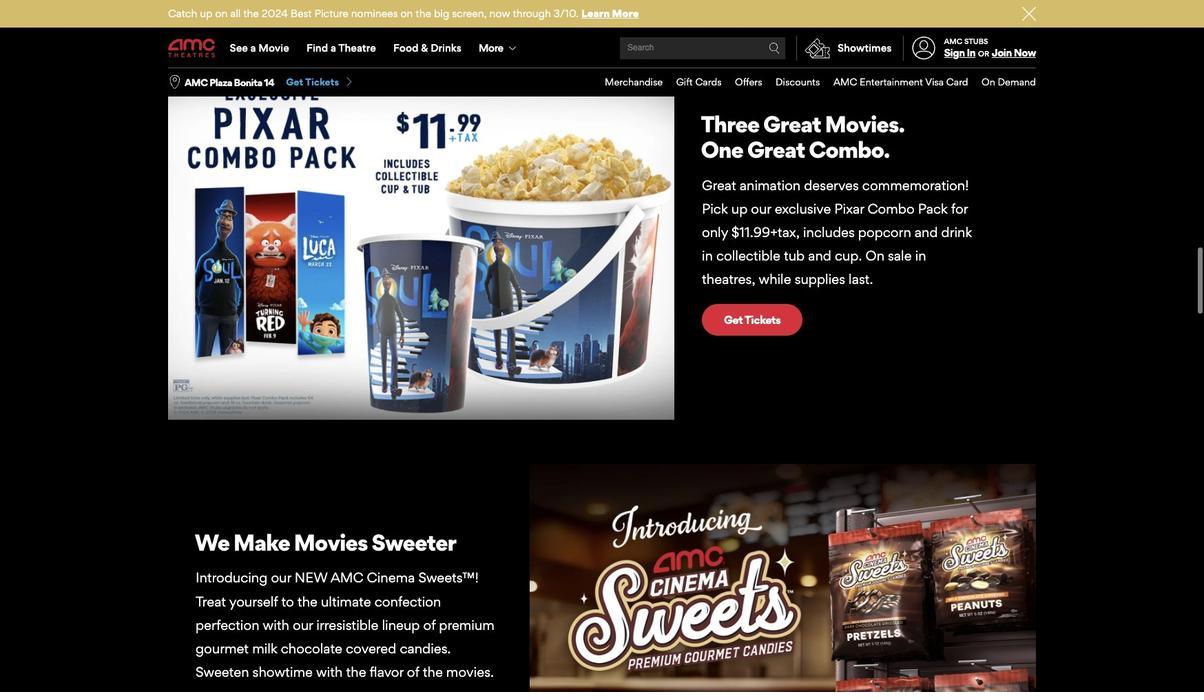 Task type: locate. For each thing, give the bounding box(es) containing it.
get tickets down find
[[286, 76, 339, 88]]

more
[[612, 7, 639, 20], [479, 41, 504, 54]]

2 a from the left
[[331, 41, 336, 54]]

amc stubs sign in or join now
[[945, 36, 1037, 59]]

1 horizontal spatial more
[[612, 7, 639, 20]]

on down or
[[982, 76, 996, 88]]

theatres,
[[702, 271, 756, 288]]

chocolate
[[281, 640, 343, 657]]

1 vertical spatial of
[[407, 664, 420, 680]]

tickets down the while at the top right of the page
[[745, 313, 781, 326]]

1 vertical spatial our
[[271, 570, 291, 586]]

$11.99+tax,
[[732, 224, 800, 241]]

1 horizontal spatial and
[[915, 224, 938, 241]]

on left sale
[[866, 248, 885, 264]]

2 horizontal spatial our
[[751, 201, 772, 217]]

up right catch
[[200, 7, 213, 20]]

on demand link
[[969, 68, 1037, 96]]

1 vertical spatial on
[[866, 248, 885, 264]]

0 vertical spatial of
[[424, 617, 436, 633]]

1 vertical spatial and
[[809, 248, 832, 264]]

on demand
[[982, 76, 1037, 88]]

0 vertical spatial tickets
[[305, 76, 339, 88]]

get
[[286, 76, 304, 88], [724, 313, 743, 326]]

tickets for the left get tickets link
[[305, 76, 339, 88]]

of up candies.
[[424, 617, 436, 633]]

cookie consent banner dialog
[[0, 655, 1205, 692]]

up inside great animation deserves commemoration! pick up our exclusive pixar combo pack for only $11.99+tax, includes popcorn and drink in collectible tub and cup. on sale in theatres, while supplies last.
[[732, 201, 748, 217]]

best
[[291, 7, 312, 20]]

perfection
[[196, 617, 260, 633]]

1 horizontal spatial a
[[331, 41, 336, 54]]

get right 14
[[286, 76, 304, 88]]

in right sale
[[916, 248, 927, 264]]

a for movie
[[251, 41, 256, 54]]

up
[[200, 7, 213, 20], [732, 201, 748, 217]]

get tickets link down find
[[286, 76, 355, 89]]

1 horizontal spatial on
[[982, 76, 996, 88]]

the right 'all'
[[243, 7, 259, 20]]

food & drinks
[[394, 41, 462, 54]]

1 a from the left
[[251, 41, 256, 54]]

showtimes image
[[798, 36, 838, 61]]

0 horizontal spatial tickets
[[305, 76, 339, 88]]

on left 'all'
[[215, 7, 228, 20]]

1 horizontal spatial of
[[424, 617, 436, 633]]

our up to
[[271, 570, 291, 586]]

get tickets down the while at the top right of the page
[[724, 313, 781, 326]]

now
[[1015, 46, 1037, 59]]

great animation deserves commemoration! pick up our exclusive pixar combo pack for only $11.99+tax, includes popcorn and drink in collectible tub and cup. on sale in theatres, while supplies last.
[[702, 177, 973, 288]]

we
[[195, 529, 230, 556]]

last.
[[849, 271, 874, 288]]

14
[[264, 76, 274, 88]]

1 vertical spatial get tickets
[[724, 313, 781, 326]]

gourmet
[[196, 640, 249, 657]]

1 horizontal spatial on
[[401, 7, 413, 20]]

our inside great animation deserves commemoration! pick up our exclusive pixar combo pack for only $11.99+tax, includes popcorn and drink in collectible tub and cup. on sale in theatres, while supplies last.
[[751, 201, 772, 217]]

more down 'now'
[[479, 41, 504, 54]]

0 horizontal spatial more
[[479, 41, 504, 54]]

1 vertical spatial with
[[316, 664, 343, 680]]

amc inside 'link'
[[834, 76, 858, 88]]

0 horizontal spatial up
[[200, 7, 213, 20]]

amc logo image
[[168, 39, 216, 58], [168, 39, 216, 58]]

our
[[751, 201, 772, 217], [271, 570, 291, 586], [293, 617, 313, 633]]

with
[[263, 617, 289, 633], [316, 664, 343, 680]]

get for the left get tickets link
[[286, 76, 304, 88]]

1 vertical spatial get
[[724, 313, 743, 326]]

amc up sign
[[945, 36, 963, 46]]

to
[[282, 593, 294, 610]]

theatre
[[339, 41, 376, 54]]

showtimes
[[838, 41, 892, 54]]

great inside great animation deserves commemoration! pick up our exclusive pixar combo pack for only $11.99+tax, includes popcorn and drink in collectible tub and cup. on sale in theatres, while supplies last.
[[702, 177, 737, 193]]

sweets™!
[[419, 570, 479, 586]]

and down the pack
[[915, 224, 938, 241]]

a right find
[[331, 41, 336, 54]]

1 vertical spatial tickets
[[745, 313, 781, 326]]

amc for visa
[[834, 76, 858, 88]]

on right nominees
[[401, 7, 413, 20]]

menu down showtimes 'image'
[[592, 68, 1037, 96]]

commemoration!
[[863, 177, 969, 193]]

offers link
[[722, 68, 763, 96]]

collectible
[[717, 248, 781, 264]]

0 horizontal spatial in
[[702, 248, 713, 264]]

a inside 'link'
[[331, 41, 336, 54]]

food & drinks link
[[385, 29, 470, 68]]

more right learn on the top of page
[[612, 7, 639, 20]]

1 horizontal spatial get
[[724, 313, 743, 326]]

see
[[230, 41, 248, 54]]

menu down learn on the top of page
[[168, 29, 1037, 68]]

0 horizontal spatial on
[[866, 248, 885, 264]]

make
[[234, 529, 290, 556]]

get tickets link
[[286, 76, 355, 89], [702, 304, 803, 336]]

the right to
[[298, 593, 318, 610]]

amc plaza bonita 14
[[185, 76, 274, 88]]

1 horizontal spatial get tickets
[[724, 313, 781, 326]]

food
[[394, 41, 419, 54]]

1 vertical spatial menu
[[592, 68, 1037, 96]]

flavor
[[370, 664, 404, 680]]

learn
[[582, 7, 610, 20]]

0 horizontal spatial get tickets
[[286, 76, 339, 88]]

discounts link
[[763, 68, 821, 96]]

amc
[[945, 36, 963, 46], [834, 76, 858, 88], [185, 76, 208, 88], [331, 570, 364, 586]]

sign in or join amc stubs element
[[903, 29, 1037, 68]]

0 horizontal spatial with
[[263, 617, 289, 633]]

see a movie link
[[221, 29, 298, 68]]

1 vertical spatial up
[[732, 201, 748, 217]]

0 vertical spatial with
[[263, 617, 289, 633]]

0 vertical spatial get tickets link
[[286, 76, 355, 89]]

2 vertical spatial our
[[293, 617, 313, 633]]

ultimate
[[321, 593, 371, 610]]

a right see
[[251, 41, 256, 54]]

with down 'chocolate'
[[316, 664, 343, 680]]

0 vertical spatial on
[[982, 76, 996, 88]]

0 vertical spatial and
[[915, 224, 938, 241]]

0 horizontal spatial get
[[286, 76, 304, 88]]

1 horizontal spatial up
[[732, 201, 748, 217]]

in down the only
[[702, 248, 713, 264]]

&
[[421, 41, 428, 54]]

gift cards link
[[663, 68, 722, 96]]

visa
[[926, 76, 944, 88]]

amc inside button
[[185, 76, 208, 88]]

on
[[982, 76, 996, 88], [866, 248, 885, 264]]

0 vertical spatial menu
[[168, 29, 1037, 68]]

amc down showtimes link
[[834, 76, 858, 88]]

three great movies. one great combo.
[[701, 110, 905, 164]]

sign in button
[[945, 46, 976, 59]]

find
[[307, 41, 328, 54]]

find a theatre link
[[298, 29, 385, 68]]

1 horizontal spatial in
[[916, 248, 927, 264]]

0 horizontal spatial a
[[251, 41, 256, 54]]

0 horizontal spatial on
[[215, 7, 228, 20]]

amc up ultimate on the left
[[331, 570, 364, 586]]

the down candies.
[[423, 664, 443, 680]]

only
[[702, 224, 729, 241]]

great down discounts link
[[764, 110, 821, 138]]

sweeter
[[372, 529, 456, 556]]

get down theatres,
[[724, 313, 743, 326]]

amc entertainment visa card link
[[821, 68, 969, 96]]

amc left plaza
[[185, 76, 208, 88]]

1 vertical spatial more
[[479, 41, 504, 54]]

get tickets
[[286, 76, 339, 88], [724, 313, 781, 326]]

more inside button
[[479, 41, 504, 54]]

0 vertical spatial get tickets
[[286, 76, 339, 88]]

1 horizontal spatial with
[[316, 664, 343, 680]]

and
[[915, 224, 938, 241], [809, 248, 832, 264]]

great up animation
[[748, 136, 805, 164]]

of down candies.
[[407, 664, 420, 680]]

showtime
[[253, 664, 313, 680]]

amc for bonita
[[185, 76, 208, 88]]

the left big
[[416, 7, 432, 20]]

great up pick
[[702, 177, 737, 193]]

popcorn
[[859, 224, 912, 241]]

1 horizontal spatial tickets
[[745, 313, 781, 326]]

menu
[[168, 29, 1037, 68], [592, 68, 1037, 96]]

treat
[[196, 593, 226, 610]]

our up 'chocolate'
[[293, 617, 313, 633]]

get for the right get tickets link
[[724, 313, 743, 326]]

a for theatre
[[331, 41, 336, 54]]

up right pick
[[732, 201, 748, 217]]

great
[[764, 110, 821, 138], [748, 136, 805, 164], [702, 177, 737, 193]]

tickets down find
[[305, 76, 339, 88]]

introducing
[[196, 570, 268, 586]]

all
[[230, 7, 241, 20]]

includes
[[804, 224, 855, 241]]

amc inside amc stubs sign in or join now
[[945, 36, 963, 46]]

plaza
[[210, 76, 232, 88]]

and up supplies
[[809, 248, 832, 264]]

get tickets link down the while at the top right of the page
[[702, 304, 803, 336]]

our up $11.99+tax,
[[751, 201, 772, 217]]

1 vertical spatial get tickets link
[[702, 304, 803, 336]]

combo
[[868, 201, 915, 217]]

with up the milk
[[263, 617, 289, 633]]

card
[[947, 76, 969, 88]]

movies.
[[447, 664, 494, 680]]

0 vertical spatial our
[[751, 201, 772, 217]]

0 vertical spatial get
[[286, 76, 304, 88]]

1 in from the left
[[702, 248, 713, 264]]

combo.
[[809, 136, 890, 164]]

1 horizontal spatial our
[[293, 617, 313, 633]]

movie
[[259, 41, 289, 54]]

2 on from the left
[[401, 7, 413, 20]]

of
[[424, 617, 436, 633], [407, 664, 420, 680]]

a
[[251, 41, 256, 54], [331, 41, 336, 54]]



Task type: describe. For each thing, give the bounding box(es) containing it.
introducing our new amc cinema sweets™! treat yourself to the ultimate confection perfection with our irresistible lineup of premium gourmet milk chocolate covered candies. sweeten showtime with the flavor of the movies.
[[196, 570, 495, 680]]

1 on from the left
[[215, 7, 228, 20]]

stubs
[[965, 36, 989, 46]]

movies.
[[825, 110, 905, 138]]

new
[[295, 570, 328, 586]]

three
[[701, 110, 760, 138]]

movies
[[294, 529, 368, 556]]

find a theatre
[[307, 41, 376, 54]]

cinema
[[367, 570, 415, 586]]

0 vertical spatial more
[[612, 7, 639, 20]]

screen,
[[452, 7, 487, 20]]

we make movies sweeter
[[195, 529, 456, 556]]

in
[[967, 46, 976, 59]]

now
[[490, 7, 511, 20]]

lineup
[[382, 617, 420, 633]]

for
[[952, 201, 969, 217]]

get tickets for the left get tickets link
[[286, 76, 339, 88]]

amc inside introducing our new amc cinema sweets™! treat yourself to the ultimate confection perfection with our irresistible lineup of premium gourmet milk chocolate covered candies. sweeten showtime with the flavor of the movies.
[[331, 570, 364, 586]]

3/10.
[[554, 7, 579, 20]]

picture
[[315, 7, 349, 20]]

amc for sign
[[945, 36, 963, 46]]

menu containing merchandise
[[592, 68, 1037, 96]]

yourself
[[229, 593, 278, 610]]

cup.
[[835, 248, 863, 264]]

drink
[[942, 224, 973, 241]]

amc entertainment visa card
[[834, 76, 969, 88]]

2 in from the left
[[916, 248, 927, 264]]

deserves
[[805, 177, 859, 193]]

bonita
[[234, 76, 262, 88]]

submit search icon image
[[769, 43, 780, 54]]

0 vertical spatial up
[[200, 7, 213, 20]]

cards
[[696, 76, 722, 88]]

pick
[[702, 201, 728, 217]]

merchandise
[[605, 76, 663, 88]]

pixar
[[835, 201, 865, 217]]

join now button
[[992, 46, 1037, 59]]

offers
[[736, 76, 763, 88]]

0 horizontal spatial our
[[271, 570, 291, 586]]

sale
[[889, 248, 912, 264]]

milk
[[252, 640, 278, 657]]

entertainment
[[860, 76, 924, 88]]

menu containing more
[[168, 29, 1037, 68]]

the down "covered"
[[346, 664, 366, 680]]

supplies
[[795, 271, 846, 288]]

user profile image
[[905, 37, 944, 60]]

while
[[759, 271, 792, 288]]

big
[[434, 7, 450, 20]]

0 horizontal spatial of
[[407, 664, 420, 680]]

join
[[992, 46, 1012, 59]]

0 horizontal spatial and
[[809, 248, 832, 264]]

irresistible
[[317, 617, 379, 633]]

covered
[[346, 640, 397, 657]]

tub
[[784, 248, 805, 264]]

pack
[[919, 201, 948, 217]]

1 horizontal spatial get tickets link
[[702, 304, 803, 336]]

confection
[[375, 593, 441, 610]]

get tickets for the right get tickets link
[[724, 313, 781, 326]]

tickets for the right get tickets link
[[745, 313, 781, 326]]

premium
[[439, 617, 495, 633]]

sign
[[945, 46, 965, 59]]

more button
[[470, 29, 528, 68]]

candies.
[[400, 640, 451, 657]]

through
[[513, 7, 551, 20]]

0 horizontal spatial get tickets link
[[286, 76, 355, 89]]

on inside great animation deserves commemoration! pick up our exclusive pixar combo pack for only $11.99+tax, includes popcorn and drink in collectible tub and cup. on sale in theatres, while supplies last.
[[866, 248, 885, 264]]

nominees
[[351, 7, 398, 20]]

drinks
[[431, 41, 462, 54]]

learn more link
[[582, 7, 639, 20]]

exclusive
[[775, 201, 832, 217]]

animation
[[740, 177, 801, 193]]

catch up on all the 2024 best picture nominees on the big screen, now through 3/10. learn more
[[168, 7, 639, 20]]

gift
[[677, 76, 693, 88]]

one
[[701, 136, 744, 164]]

sweeten
[[196, 664, 249, 680]]

see a movie
[[230, 41, 289, 54]]

discounts
[[776, 76, 821, 88]]

pixar combo pack image
[[168, 58, 675, 420]]

search the AMC website text field
[[626, 43, 769, 53]]

gift cards
[[677, 76, 722, 88]]

or
[[979, 49, 990, 59]]

merchandise link
[[592, 68, 663, 96]]

catch
[[168, 7, 197, 20]]

showtimes link
[[797, 36, 892, 61]]



Task type: vqa. For each thing, say whether or not it's contained in the screenshot.
of
yes



